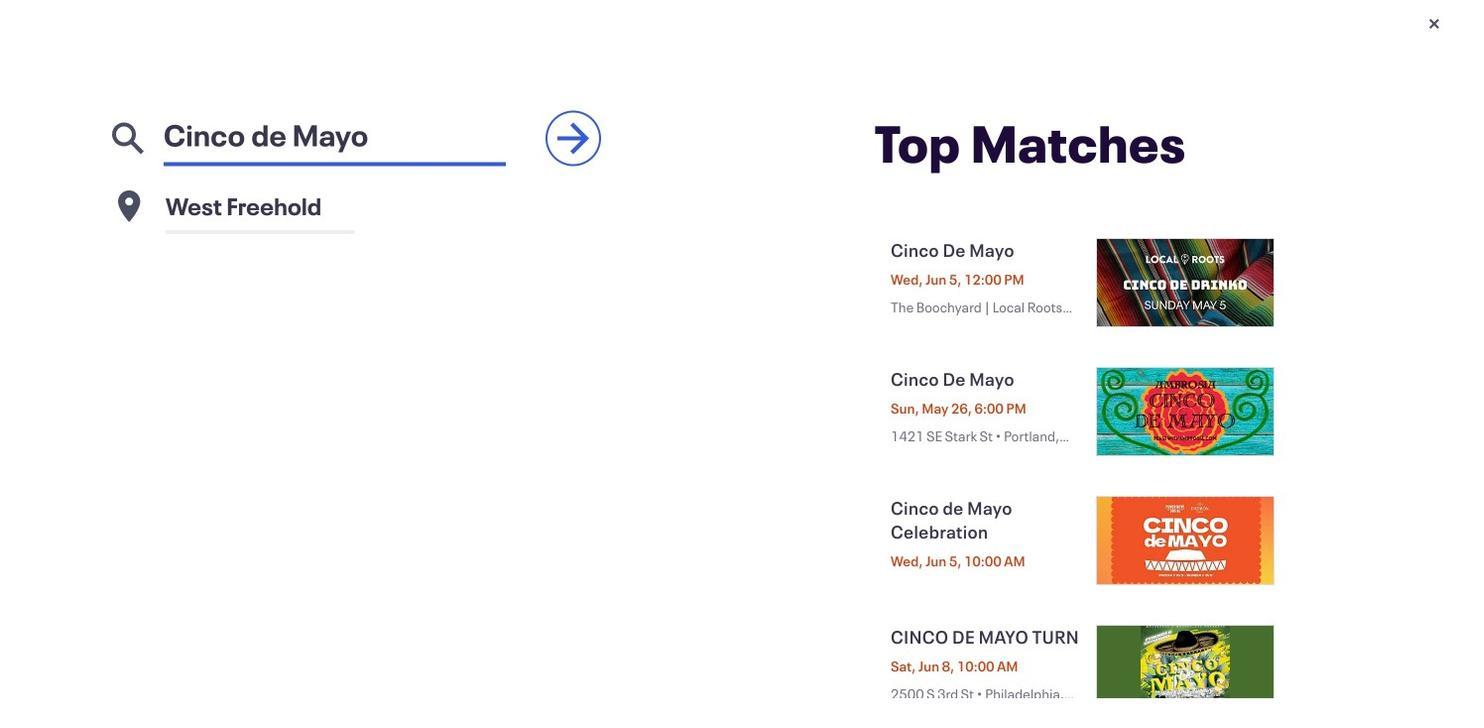 Task type: describe. For each thing, give the bounding box(es) containing it.
homepage header image
[[0, 60, 1458, 490]]

none search field inside date picker dialog alert dialog
[[164, 103, 506, 166]]

run search image
[[550, 115, 597, 162]]

date picker dialog alert dialog
[[0, 0, 1458, 722]]



Task type: locate. For each thing, give the bounding box(es) containing it.
none text field inside date picker dialog alert dialog
[[166, 179, 623, 234]]

None search field
[[164, 103, 506, 166]]

open search bar element
[[157, 8, 881, 52]]

None text field
[[166, 179, 623, 234]]



Task type: vqa. For each thing, say whether or not it's contained in the screenshot.
Date Picker Dialog alert dialog
yes



